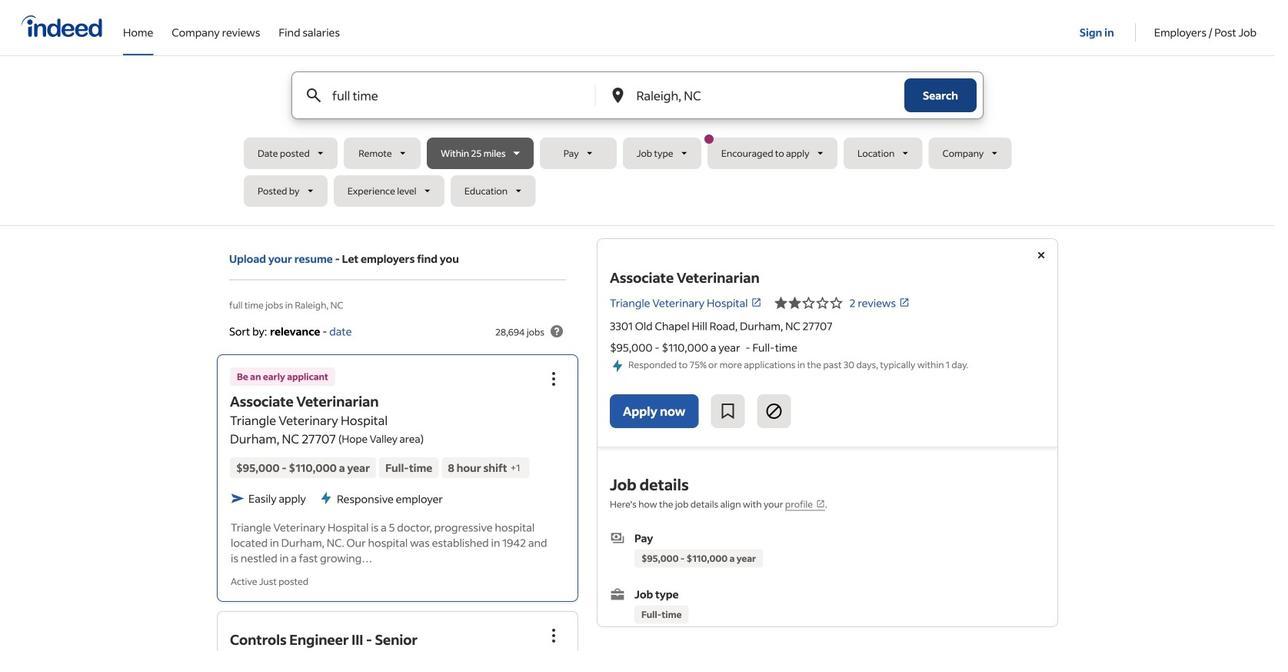 Task type: vqa. For each thing, say whether or not it's contained in the screenshot.
warehouse associate amazon.com lebanon, tn
no



Task type: locate. For each thing, give the bounding box(es) containing it.
help icon image
[[548, 322, 566, 341]]

save this job image
[[719, 402, 737, 421]]

None search field
[[244, 72, 1031, 213]]

job actions for associate veterinarian is collapsed image
[[545, 370, 563, 388]]

2 out of 5 stars. link to 2 reviews company ratings (opens in a new tab) image
[[899, 297, 910, 308]]

not interested image
[[765, 402, 783, 421]]



Task type: describe. For each thing, give the bounding box(es) containing it.
triangle veterinary hospital (opens in a new tab) image
[[751, 297, 762, 308]]

2 out of 5 stars image
[[774, 294, 843, 312]]

Edit location text field
[[633, 72, 874, 118]]

search: Job title, keywords, or company text field
[[329, 72, 570, 118]]

job preferences (opens in a new window) image
[[816, 500, 825, 509]]

job actions for controls engineer iii - senior is collapsed image
[[545, 627, 563, 645]]

close job details image
[[1032, 246, 1051, 265]]



